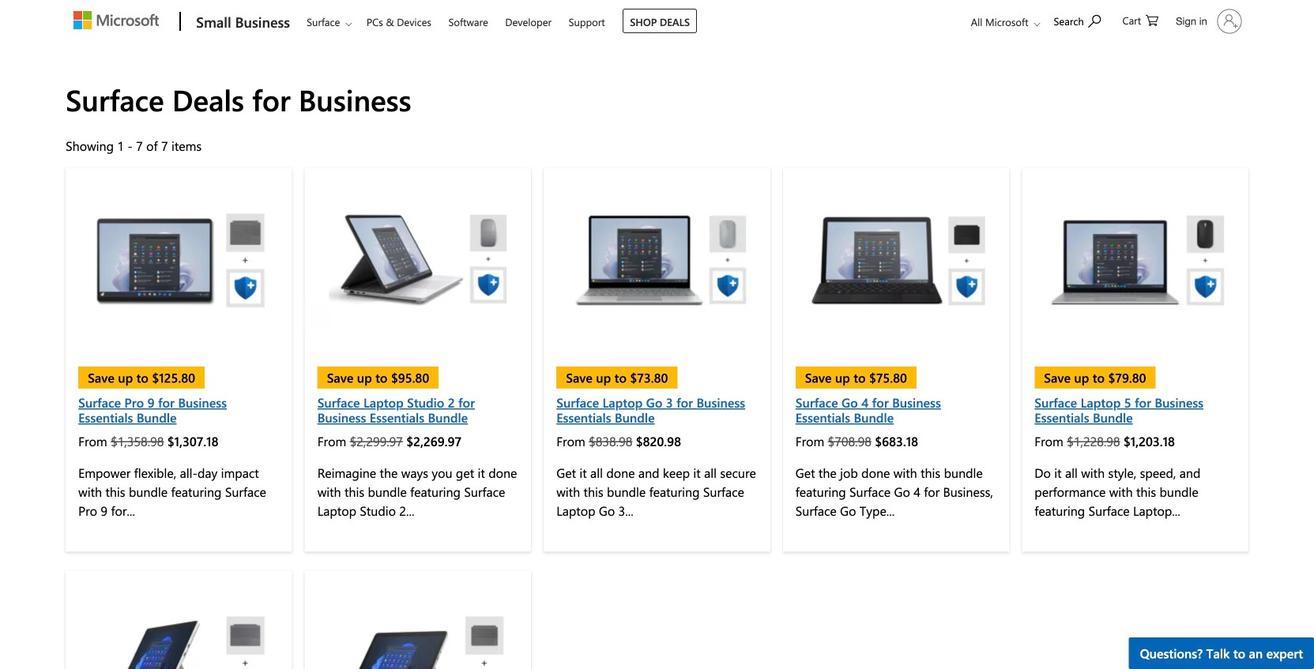 Task type: vqa. For each thing, say whether or not it's contained in the screenshot.
See plans and pricing link
no



Task type: locate. For each thing, give the bounding box(es) containing it.
microsoft image
[[74, 11, 159, 29]]

None search field
[[1046, 2, 1117, 38]]



